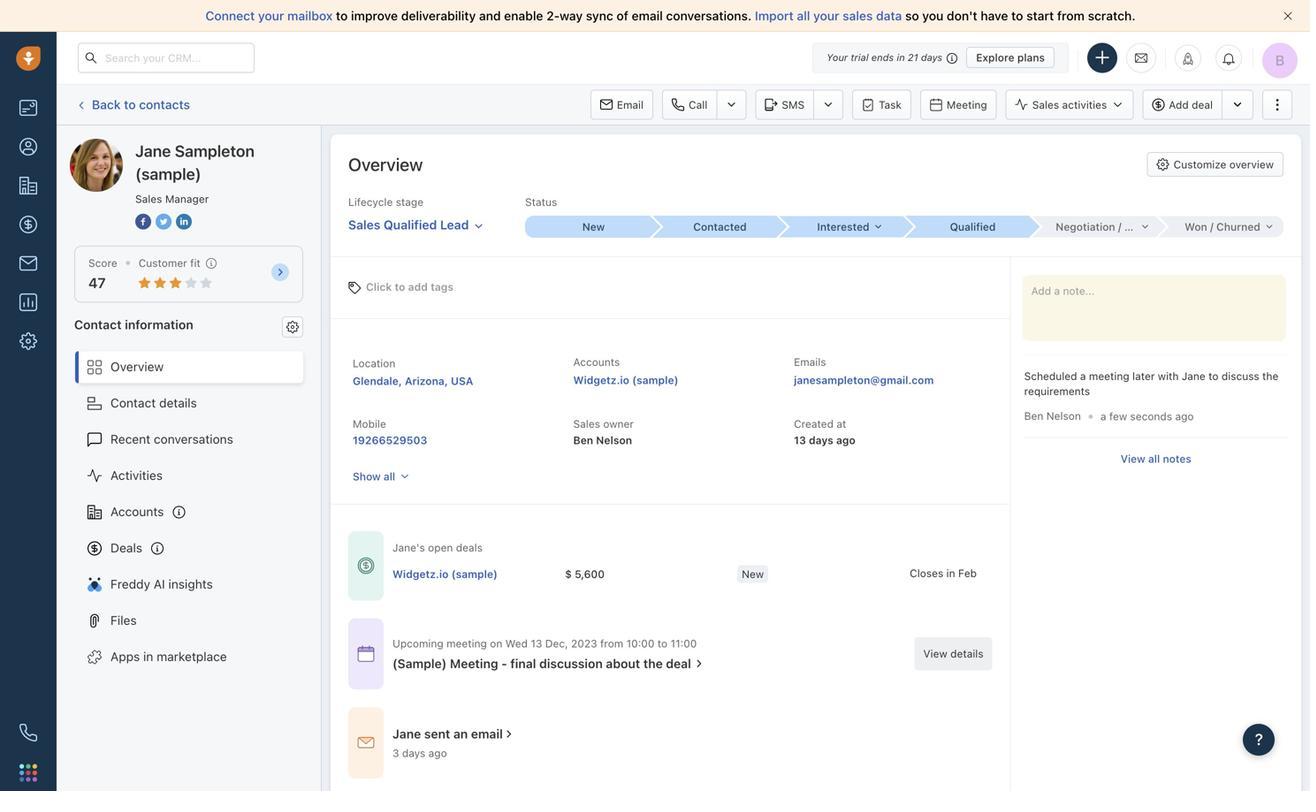 Task type: locate. For each thing, give the bounding box(es) containing it.
sales up the 'facebook circled' image
[[135, 193, 162, 205]]

1 vertical spatial deal
[[666, 656, 691, 671]]

0 vertical spatial container_wx8msf4aqz5i3rn1 image
[[693, 657, 705, 670]]

13 inside the created at 13 days ago
[[794, 434, 806, 447]]

view down closes in feb
[[923, 648, 947, 660]]

container_wx8msf4aqz5i3rn1 image
[[693, 657, 705, 670], [357, 734, 375, 752]]

0 horizontal spatial qualified
[[384, 218, 437, 232]]

overview up lifecycle stage
[[348, 154, 423, 175]]

0 vertical spatial ago
[[1175, 410, 1194, 422]]

ben inside 'sales owner ben nelson'
[[573, 434, 593, 447]]

0 horizontal spatial your
[[258, 8, 284, 23]]

your left sales
[[813, 8, 839, 23]]

to left start
[[1011, 8, 1023, 23]]

1 horizontal spatial all
[[797, 8, 810, 23]]

0 horizontal spatial ben
[[573, 434, 593, 447]]

the right discuss
[[1262, 370, 1278, 382]]

2 horizontal spatial in
[[946, 567, 955, 579]]

sales left activities
[[1032, 98, 1059, 111]]

widgetz.io up 'owner'
[[573, 374, 629, 386]]

1 horizontal spatial the
[[1262, 370, 1278, 382]]

jane's
[[392, 542, 425, 554]]

new link
[[525, 216, 651, 238]]

0 horizontal spatial all
[[384, 470, 395, 483]]

3 days ago
[[392, 747, 447, 759]]

meeting down explore
[[947, 99, 987, 111]]

row
[[392, 556, 1082, 593]]

1 vertical spatial from
[[600, 637, 623, 650]]

0 vertical spatial meeting
[[1089, 370, 1129, 382]]

accounts up 'owner'
[[573, 356, 620, 368]]

1 horizontal spatial meeting
[[947, 99, 987, 111]]

in
[[897, 52, 905, 63], [946, 567, 955, 579], [143, 649, 153, 664]]

all left the notes
[[1148, 453, 1160, 465]]

1 horizontal spatial overview
[[348, 154, 423, 175]]

1 horizontal spatial email
[[632, 8, 663, 23]]

1 horizontal spatial ben
[[1024, 410, 1043, 422]]

container_wx8msf4aqz5i3rn1 image left 3
[[357, 734, 375, 752]]

ago right seconds
[[1175, 410, 1194, 422]]

container_wx8msf4aqz5i3rn1 image left widgetz.io (sample) on the bottom left of the page
[[357, 557, 375, 575]]

click
[[366, 281, 392, 293]]

close image
[[1284, 11, 1292, 20]]

contact down 47
[[74, 317, 122, 332]]

email button
[[590, 90, 653, 120]]

the down 10:00
[[643, 656, 663, 671]]

(sample) up 'owner'
[[632, 374, 678, 386]]

0 vertical spatial widgetz.io
[[573, 374, 629, 386]]

jane right with
[[1182, 370, 1206, 382]]

1 vertical spatial new
[[742, 568, 764, 580]]

deal
[[1192, 98, 1213, 111], [666, 656, 691, 671]]

1 horizontal spatial from
[[1057, 8, 1085, 23]]

nelson
[[1046, 410, 1081, 422], [596, 434, 632, 447]]

details for view details
[[950, 648, 983, 660]]

1 vertical spatial accounts
[[110, 504, 164, 519]]

activities
[[1062, 98, 1107, 111]]

11:00
[[671, 637, 697, 650]]

sales down lifecycle
[[348, 218, 380, 232]]

0 vertical spatial container_wx8msf4aqz5i3rn1 image
[[357, 557, 375, 575]]

and
[[479, 8, 501, 23]]

/ for negotiation
[[1118, 221, 1121, 233]]

from
[[1057, 8, 1085, 23], [600, 637, 623, 650]]

/ left lost
[[1118, 221, 1121, 233]]

view all notes
[[1121, 453, 1191, 465]]

apps in marketplace
[[110, 649, 227, 664]]

all right 'show'
[[384, 470, 395, 483]]

ago
[[1175, 410, 1194, 422], [836, 434, 855, 447], [428, 747, 447, 759]]

connect your mailbox to improve deliverability and enable 2-way sync of email conversations. import all your sales data so you don't have to start from scratch.
[[205, 8, 1135, 23]]

interested
[[817, 221, 869, 233]]

sms
[[782, 99, 804, 111]]

phone image
[[19, 724, 37, 742]]

overview up contact details
[[110, 359, 164, 374]]

1 vertical spatial days
[[809, 434, 833, 447]]

view details
[[923, 648, 983, 660]]

janesampleton@gmail.com
[[794, 374, 934, 386]]

1 horizontal spatial /
[[1210, 221, 1213, 233]]

upcoming
[[392, 637, 443, 650]]

2 vertical spatial in
[[143, 649, 153, 664]]

mailbox
[[287, 8, 333, 23]]

to
[[336, 8, 348, 23], [1011, 8, 1023, 23], [124, 97, 136, 112], [395, 281, 405, 293], [1208, 370, 1219, 382], [657, 637, 668, 650]]

21
[[908, 52, 918, 63]]

1 horizontal spatial container_wx8msf4aqz5i3rn1 image
[[693, 657, 705, 670]]

details up the recent conversations
[[159, 396, 197, 410]]

explore
[[976, 51, 1014, 64]]

trial
[[851, 52, 869, 63]]

glendale, arizona, usa link
[[353, 375, 473, 387]]

0 vertical spatial accounts
[[573, 356, 620, 368]]

container_wx8msf4aqz5i3rn1 image
[[357, 557, 375, 575], [357, 645, 375, 663], [503, 728, 515, 740]]

accounts for accounts widgetz.io (sample)
[[573, 356, 620, 368]]

1 horizontal spatial widgetz.io (sample) link
[[573, 374, 678, 386]]

container_wx8msf4aqz5i3rn1 image left the upcoming
[[357, 645, 375, 663]]

1 horizontal spatial new
[[742, 568, 764, 580]]

view left the notes
[[1121, 453, 1145, 465]]

accounts inside "accounts widgetz.io (sample)"
[[573, 356, 620, 368]]

contact for contact information
[[74, 317, 122, 332]]

0 horizontal spatial new
[[582, 221, 605, 233]]

in left 21
[[897, 52, 905, 63]]

sales left 'owner'
[[573, 418, 600, 430]]

days down created
[[809, 434, 833, 447]]

2 horizontal spatial days
[[921, 52, 942, 63]]

0 horizontal spatial view
[[923, 648, 947, 660]]

a up requirements
[[1080, 370, 1086, 382]]

negotiation / lost button
[[1031, 216, 1157, 237]]

mobile
[[353, 418, 386, 430]]

contact up recent
[[110, 396, 156, 410]]

feb
[[958, 567, 977, 579]]

/ inside negotiation / lost button
[[1118, 221, 1121, 233]]

2 your from the left
[[813, 8, 839, 23]]

meeting down on
[[450, 656, 498, 671]]

widgetz.io inside "accounts widgetz.io (sample)"
[[573, 374, 629, 386]]

apps
[[110, 649, 140, 664]]

1 vertical spatial nelson
[[596, 434, 632, 447]]

ben down requirements
[[1024, 410, 1043, 422]]

0 horizontal spatial in
[[143, 649, 153, 664]]

meeting left the later
[[1089, 370, 1129, 382]]

0 vertical spatial ben
[[1024, 410, 1043, 422]]

connect
[[205, 8, 255, 23]]

1 vertical spatial meeting
[[446, 637, 487, 650]]

on
[[490, 637, 502, 650]]

1 horizontal spatial your
[[813, 8, 839, 23]]

customer fit
[[139, 257, 200, 269]]

ago down sent
[[428, 747, 447, 759]]

to right back
[[124, 97, 136, 112]]

your left mailbox on the left of page
[[258, 8, 284, 23]]

sales manager
[[135, 193, 209, 205]]

so
[[905, 8, 919, 23]]

(sample) inside "accounts widgetz.io (sample)"
[[632, 374, 678, 386]]

0 vertical spatial the
[[1262, 370, 1278, 382]]

13 down created
[[794, 434, 806, 447]]

1 horizontal spatial ago
[[836, 434, 855, 447]]

meeting left on
[[446, 637, 487, 650]]

usa
[[451, 375, 473, 387]]

view inside view details link
[[923, 648, 947, 660]]

2 / from the left
[[1210, 221, 1213, 233]]

container_wx8msf4aqz5i3rn1 image down 11:00 in the bottom of the page
[[693, 657, 705, 670]]

1 vertical spatial all
[[1148, 453, 1160, 465]]

to left add
[[395, 281, 405, 293]]

nelson down requirements
[[1046, 410, 1081, 422]]

days right 3
[[402, 747, 425, 759]]

email right the of
[[632, 8, 663, 23]]

jane sampleton (sample) down the contacts
[[105, 138, 250, 153]]

1 horizontal spatial view
[[1121, 453, 1145, 465]]

/ for won
[[1210, 221, 1213, 233]]

email right an
[[471, 727, 503, 741]]

a
[[1080, 370, 1086, 382], [1100, 410, 1106, 422]]

0 vertical spatial in
[[897, 52, 905, 63]]

days right 21
[[921, 52, 942, 63]]

2 vertical spatial days
[[402, 747, 425, 759]]

2 horizontal spatial ago
[[1175, 410, 1194, 422]]

nelson down 'owner'
[[596, 434, 632, 447]]

won / churned button
[[1157, 216, 1284, 237]]

0 vertical spatial details
[[159, 396, 197, 410]]

meeting
[[947, 99, 987, 111], [450, 656, 498, 671]]

2 vertical spatial ago
[[428, 747, 447, 759]]

freshworks switcher image
[[19, 764, 37, 782]]

customize overview
[[1174, 158, 1274, 171]]

all right import
[[797, 8, 810, 23]]

widgetz.io (sample) link up 'owner'
[[573, 374, 678, 386]]

1 vertical spatial overview
[[110, 359, 164, 374]]

view inside view all notes link
[[1121, 453, 1145, 465]]

view for view all notes
[[1121, 453, 1145, 465]]

call button
[[662, 90, 716, 120]]

discuss
[[1222, 370, 1259, 382]]

accounts
[[573, 356, 620, 368], [110, 504, 164, 519]]

qualified inside qualified link
[[950, 221, 996, 233]]

widgetz.io (sample) link down open
[[392, 566, 498, 582]]

0 horizontal spatial /
[[1118, 221, 1121, 233]]

0 horizontal spatial from
[[600, 637, 623, 650]]

task
[[879, 99, 902, 111]]

1 horizontal spatial widgetz.io
[[573, 374, 629, 386]]

accounts down activities
[[110, 504, 164, 519]]

at
[[837, 418, 846, 430]]

0 vertical spatial contact
[[74, 317, 122, 332]]

2 vertical spatial all
[[384, 470, 395, 483]]

0 horizontal spatial nelson
[[596, 434, 632, 447]]

deal down 11:00 in the bottom of the page
[[666, 656, 691, 671]]

1 vertical spatial ago
[[836, 434, 855, 447]]

created at 13 days ago
[[794, 418, 855, 447]]

stage
[[396, 196, 423, 208]]

ben nelson
[[1024, 410, 1081, 422]]

deal right add
[[1192, 98, 1213, 111]]

1 / from the left
[[1118, 221, 1121, 233]]

days
[[921, 52, 942, 63], [809, 434, 833, 447], [402, 747, 425, 759]]

(sample)
[[200, 138, 250, 153], [135, 164, 201, 183], [632, 374, 678, 386], [451, 568, 498, 580]]

1 horizontal spatial deal
[[1192, 98, 1213, 111]]

1 vertical spatial email
[[471, 727, 503, 741]]

seconds
[[1130, 410, 1172, 422]]

0 vertical spatial deal
[[1192, 98, 1213, 111]]

2 horizontal spatial all
[[1148, 453, 1160, 465]]

add deal
[[1169, 98, 1213, 111]]

0 vertical spatial email
[[632, 8, 663, 23]]

all
[[797, 8, 810, 23], [1148, 453, 1160, 465], [384, 470, 395, 483]]

/ inside the won / churned button
[[1210, 221, 1213, 233]]

all for show all
[[384, 470, 395, 483]]

freddy ai insights
[[110, 577, 213, 591]]

1 horizontal spatial days
[[809, 434, 833, 447]]

row containing closes in feb
[[392, 556, 1082, 593]]

deliverability
[[401, 8, 476, 23]]

0 vertical spatial a
[[1080, 370, 1086, 382]]

0 horizontal spatial accounts
[[110, 504, 164, 519]]

view for view details
[[923, 648, 947, 660]]

0 vertical spatial widgetz.io (sample) link
[[573, 374, 678, 386]]

created
[[794, 418, 834, 430]]

1 vertical spatial details
[[950, 648, 983, 660]]

score
[[88, 257, 117, 269]]

in left 'feb'
[[946, 567, 955, 579]]

0 vertical spatial all
[[797, 8, 810, 23]]

interested button
[[778, 216, 904, 237]]

1 horizontal spatial nelson
[[1046, 410, 1081, 422]]

don't
[[947, 8, 977, 23]]

widgetz.io
[[573, 374, 629, 386], [392, 568, 449, 580]]

1 vertical spatial container_wx8msf4aqz5i3rn1 image
[[357, 645, 375, 663]]

1 horizontal spatial qualified
[[950, 221, 996, 233]]

0 vertical spatial from
[[1057, 8, 1085, 23]]

customer
[[139, 257, 187, 269]]

0 horizontal spatial the
[[643, 656, 663, 671]]

1 horizontal spatial details
[[950, 648, 983, 660]]

ben down "accounts widgetz.io (sample)"
[[573, 434, 593, 447]]

scratch.
[[1088, 8, 1135, 23]]

ago down 'at'
[[836, 434, 855, 447]]

from up the about
[[600, 637, 623, 650]]

0 horizontal spatial a
[[1080, 370, 1086, 382]]

in right apps
[[143, 649, 153, 664]]

later
[[1132, 370, 1155, 382]]

0 vertical spatial 13
[[794, 434, 806, 447]]

1 vertical spatial view
[[923, 648, 947, 660]]

container_wx8msf4aqz5i3rn1 image right an
[[503, 728, 515, 740]]

1 vertical spatial widgetz.io
[[392, 568, 449, 580]]

/ right won
[[1210, 221, 1213, 233]]

closes in feb
[[910, 567, 977, 579]]

location glendale, arizona, usa
[[353, 357, 473, 387]]

1 vertical spatial widgetz.io (sample) link
[[392, 566, 498, 582]]

sales for sales manager
[[135, 193, 162, 205]]

5,600
[[575, 568, 605, 580]]

1 vertical spatial ben
[[573, 434, 593, 447]]

container_wx8msf4aqz5i3rn1 image for view details
[[357, 645, 375, 663]]

sent
[[424, 727, 450, 741]]

sampleton up 'manager'
[[175, 141, 255, 160]]

1 vertical spatial contact
[[110, 396, 156, 410]]

send email image
[[1135, 51, 1147, 65]]

13 right wed
[[531, 637, 542, 650]]

a left few
[[1100, 410, 1106, 422]]

all inside view all notes link
[[1148, 453, 1160, 465]]

to left discuss
[[1208, 370, 1219, 382]]

lifecycle
[[348, 196, 393, 208]]

from right start
[[1057, 8, 1085, 23]]

contact
[[74, 317, 122, 332], [110, 396, 156, 410]]

1 horizontal spatial meeting
[[1089, 370, 1129, 382]]

jane up 3
[[392, 727, 421, 741]]

details down 'feb'
[[950, 648, 983, 660]]

1 horizontal spatial accounts
[[573, 356, 620, 368]]

widgetz.io down 'jane's'
[[392, 568, 449, 580]]

0 horizontal spatial details
[[159, 396, 197, 410]]

0 vertical spatial view
[[1121, 453, 1145, 465]]

1 vertical spatial meeting
[[450, 656, 498, 671]]

jane down the contacts
[[135, 141, 171, 160]]

discussion
[[539, 656, 603, 671]]

jane inside jane sampleton (sample)
[[135, 141, 171, 160]]

sales inside 'sales owner ben nelson'
[[573, 418, 600, 430]]

0 vertical spatial meeting
[[947, 99, 987, 111]]

1 your from the left
[[258, 8, 284, 23]]



Task type: describe. For each thing, give the bounding box(es) containing it.
information
[[125, 317, 193, 332]]

0 horizontal spatial deal
[[666, 656, 691, 671]]

sales
[[843, 8, 873, 23]]

0 vertical spatial nelson
[[1046, 410, 1081, 422]]

way
[[560, 8, 583, 23]]

add
[[1169, 98, 1189, 111]]

lost
[[1124, 221, 1146, 233]]

0 vertical spatial days
[[921, 52, 942, 63]]

facebook circled image
[[135, 212, 151, 231]]

have
[[981, 8, 1008, 23]]

jane down back
[[105, 138, 132, 153]]

conversations.
[[666, 8, 752, 23]]

0 horizontal spatial days
[[402, 747, 425, 759]]

wed
[[505, 637, 528, 650]]

your trial ends in 21 days
[[827, 52, 942, 63]]

negotiation
[[1056, 221, 1115, 233]]

click to add tags
[[366, 281, 453, 293]]

0 vertical spatial new
[[582, 221, 605, 233]]

ago inside the created at 13 days ago
[[836, 434, 855, 447]]

sales for sales activities
[[1032, 98, 1059, 111]]

plans
[[1017, 51, 1045, 64]]

janesampleton@gmail.com link
[[794, 371, 934, 389]]

explore plans
[[976, 51, 1045, 64]]

sms button
[[755, 90, 813, 120]]

10:00
[[626, 637, 654, 650]]

to left 11:00 in the bottom of the page
[[657, 637, 668, 650]]

ends
[[871, 52, 894, 63]]

with
[[1158, 370, 1179, 382]]

closes
[[910, 567, 943, 579]]

upcoming meeting on wed 13 dec, 2023 from 10:00 to 11:00
[[392, 637, 697, 650]]

1 horizontal spatial in
[[897, 52, 905, 63]]

negotiation / lost
[[1056, 221, 1146, 233]]

deal inside button
[[1192, 98, 1213, 111]]

to inside scheduled a meeting later with jane to discuss the requirements
[[1208, 370, 1219, 382]]

deals
[[456, 542, 483, 554]]

owner
[[603, 418, 634, 430]]

won / churned
[[1185, 221, 1260, 233]]

data
[[876, 8, 902, 23]]

freddy
[[110, 577, 150, 591]]

in for closes in feb
[[946, 567, 955, 579]]

19266529503 link
[[353, 434, 427, 447]]

1 vertical spatial 13
[[531, 637, 542, 650]]

jane sampleton (sample) up 'manager'
[[135, 141, 255, 183]]

sales qualified lead
[[348, 218, 469, 232]]

marketplace
[[157, 649, 227, 664]]

qualified inside sales qualified lead link
[[384, 218, 437, 232]]

your
[[827, 52, 848, 63]]

connect your mailbox link
[[205, 8, 336, 23]]

0 horizontal spatial container_wx8msf4aqz5i3rn1 image
[[357, 734, 375, 752]]

to right mailbox on the left of page
[[336, 8, 348, 23]]

of
[[617, 8, 628, 23]]

47
[[88, 275, 106, 291]]

meeting button
[[920, 90, 997, 120]]

in for apps in marketplace
[[143, 649, 153, 664]]

19266529503
[[353, 434, 427, 447]]

$
[[565, 568, 572, 580]]

call
[[689, 99, 707, 111]]

conversations
[[154, 432, 233, 446]]

sales for sales qualified lead
[[348, 218, 380, 232]]

scheduled
[[1024, 370, 1077, 382]]

contact information
[[74, 317, 193, 332]]

activities
[[110, 468, 163, 483]]

customize
[[1174, 158, 1226, 171]]

explore plans link
[[966, 47, 1055, 68]]

a inside scheduled a meeting later with jane to discuss the requirements
[[1080, 370, 1086, 382]]

widgetz.io (sample) link inside "row"
[[392, 566, 498, 582]]

accounts for accounts
[[110, 504, 164, 519]]

sync
[[586, 8, 613, 23]]

back to contacts link
[[74, 91, 191, 119]]

(sample) down deals
[[451, 568, 498, 580]]

(sample) up 'manager'
[[200, 138, 250, 153]]

sampleton down the contacts
[[136, 138, 197, 153]]

1 vertical spatial the
[[643, 656, 663, 671]]

linkedin circled image
[[176, 212, 192, 231]]

show all
[[353, 470, 395, 483]]

an
[[453, 727, 468, 741]]

0 vertical spatial overview
[[348, 154, 423, 175]]

lifecycle stage
[[348, 196, 423, 208]]

call link
[[662, 90, 716, 120]]

view all notes link
[[1121, 451, 1191, 466]]

sales qualified lead link
[[348, 210, 484, 235]]

arizona,
[[405, 375, 448, 387]]

import
[[755, 8, 794, 23]]

meeting inside meeting button
[[947, 99, 987, 111]]

(sample)
[[392, 656, 447, 671]]

(sample) up sales manager
[[135, 164, 201, 183]]

1 vertical spatial a
[[1100, 410, 1106, 422]]

0 horizontal spatial widgetz.io
[[392, 568, 449, 580]]

dec,
[[545, 637, 568, 650]]

2 vertical spatial container_wx8msf4aqz5i3rn1 image
[[503, 728, 515, 740]]

open
[[428, 542, 453, 554]]

contact for contact details
[[110, 396, 156, 410]]

jane inside scheduled a meeting later with jane to discuss the requirements
[[1182, 370, 1206, 382]]

days inside the created at 13 days ago
[[809, 434, 833, 447]]

files
[[110, 613, 137, 628]]

back
[[92, 97, 121, 112]]

contact details
[[110, 396, 197, 410]]

0 horizontal spatial overview
[[110, 359, 164, 374]]

email
[[617, 99, 644, 111]]

a few seconds ago
[[1100, 410, 1194, 422]]

score 47
[[88, 257, 117, 291]]

jane sent an email
[[392, 727, 503, 741]]

task button
[[852, 90, 911, 120]]

fit
[[190, 257, 200, 269]]

contacted link
[[651, 216, 778, 238]]

meeting inside scheduled a meeting later with jane to discuss the requirements
[[1089, 370, 1129, 382]]

new inside "row"
[[742, 568, 764, 580]]

0 horizontal spatial meeting
[[450, 656, 498, 671]]

you
[[922, 8, 943, 23]]

mng settings image
[[286, 321, 299, 333]]

improve
[[351, 8, 398, 23]]

-
[[501, 656, 507, 671]]

the inside scheduled a meeting later with jane to discuss the requirements
[[1262, 370, 1278, 382]]

contacted
[[693, 221, 747, 233]]

Search your CRM... text field
[[78, 43, 255, 73]]

twitter circled image
[[156, 212, 171, 231]]

view details link
[[914, 637, 992, 670]]

phone element
[[11, 715, 46, 750]]

sampleton inside jane sampleton (sample)
[[175, 141, 255, 160]]

0 horizontal spatial meeting
[[446, 637, 487, 650]]

all for view all notes
[[1148, 453, 1160, 465]]

location
[[353, 357, 395, 369]]

interested link
[[778, 216, 904, 237]]

widgetz.io (sample)
[[392, 568, 498, 580]]

details for contact details
[[159, 396, 197, 410]]

nelson inside 'sales owner ben nelson'
[[596, 434, 632, 447]]

contacts
[[139, 97, 190, 112]]

scheduled a meeting later with jane to discuss the requirements
[[1024, 370, 1278, 397]]

container_wx8msf4aqz5i3rn1 image for widgetz.io (sample)
[[357, 557, 375, 575]]

0 horizontal spatial ago
[[428, 747, 447, 759]]

2-
[[546, 8, 560, 23]]

lead
[[440, 218, 469, 232]]

add deal button
[[1142, 90, 1222, 120]]



Task type: vqa. For each thing, say whether or not it's contained in the screenshot.
Accounts in the the Accounts Widgetz.io (sample)
yes



